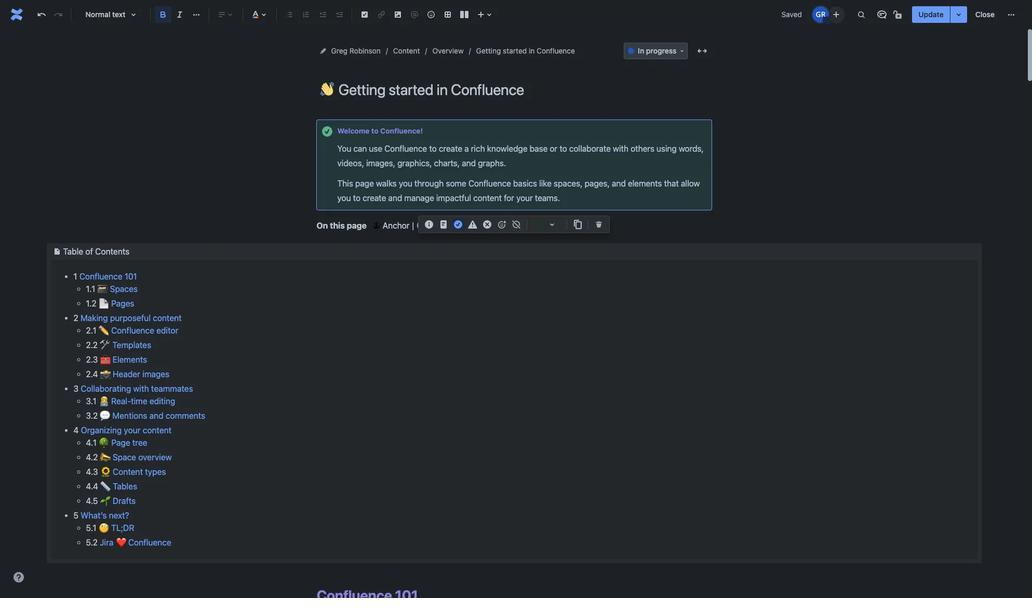 Task type: describe. For each thing, give the bounding box(es) containing it.
📣
[[100, 453, 110, 462]]

🛠️ templates link
[[100, 340, 151, 350]]

table of contents image
[[51, 245, 63, 258]]

3
[[74, 384, 79, 393]]

copy image
[[572, 218, 584, 231]]

🌳 page tree link
[[99, 438, 147, 447]]

and inside 1 confluence 101 1.1 🗃️ spaces 1.2 📄 pages 2 making purposeful content 2.1 ✏️ confluence editor 2.2 🛠️ templates 2.3 🧰 elements 2.4 📸 header images 3 collaborating with teammates 3.1 🧑‍💻 real-time editing 3.2 💬 mentions and comments 4 organizing your content 4.1 🌳 page tree 4.2 📣 space overview 4.3 🌻 content types 4.4 📏 tables 4.5 🌱 drafts 5 what's next? 5.1 🧐 tl;dr 5.2 jira ❤️ confluence
[[149, 411, 164, 420]]

anchor
[[383, 221, 410, 230]]

📏
[[100, 482, 111, 491]]

:wave: image
[[320, 82, 334, 96]]

pages,
[[585, 179, 610, 188]]

create inside you can use confluence to create a rich knowledge base or to collaborate with others using words, videos, images, graphics, charts, and graphs.
[[439, 144, 463, 153]]

Give this page a title text field
[[339, 81, 712, 98]]

pages
[[111, 299, 134, 308]]

move this page image
[[319, 47, 327, 55]]

knowledge
[[487, 144, 528, 153]]

0 vertical spatial you
[[399, 179, 413, 188]]

robinson
[[350, 46, 381, 55]]

purposeful
[[110, 313, 151, 323]]

🧰 elements link
[[100, 355, 147, 364]]

normal
[[85, 10, 110, 19]]

greg robinson image
[[813, 6, 830, 23]]

confluence right ❤️
[[128, 538, 171, 547]]

3.2
[[86, 411, 98, 420]]

with inside 1 confluence 101 1.1 🗃️ spaces 1.2 📄 pages 2 making purposeful content 2.1 ✏️ confluence editor 2.2 🛠️ templates 2.3 🧰 elements 2.4 📸 header images 3 collaborating with teammates 3.1 🧑‍💻 real-time editing 3.2 💬 mentions and comments 4 organizing your content 4.1 🌳 page tree 4.2 📣 space overview 4.3 🌻 content types 4.4 📏 tables 4.5 🌱 drafts 5 what's next? 5.1 🧐 tl;dr 5.2 jira ❤️ confluence
[[133, 384, 149, 393]]

on this page
[[317, 221, 367, 230]]

4.1
[[86, 438, 97, 447]]

or
[[550, 144, 558, 153]]

emoji image
[[425, 8, 438, 21]]

table of contents
[[63, 247, 130, 256]]

walks
[[376, 179, 397, 188]]

1 confluence 101 1.1 🗃️ spaces 1.2 📄 pages 2 making purposeful content 2.1 ✏️ confluence editor 2.2 🛠️ templates 2.3 🧰 elements 2.4 📸 header images 3 collaborating with teammates 3.1 🧑‍💻 real-time editing 3.2 💬 mentions and comments 4 organizing your content 4.1 🌳 page tree 4.2 📣 space overview 4.3 🌻 content types 4.4 📏 tables 4.5 🌱 drafts 5 what's next? 5.1 🧐 tl;dr 5.2 jira ❤️ confluence
[[74, 272, 205, 547]]

4.4
[[86, 482, 98, 491]]

❤️
[[116, 538, 126, 547]]

teams.
[[535, 193, 560, 202]]

mention image
[[408, 8, 421, 21]]

what's
[[81, 511, 107, 520]]

overview
[[433, 46, 464, 55]]

confluence!
[[380, 127, 423, 135]]

confluence up 🗃️
[[79, 272, 122, 281]]

4
[[74, 426, 79, 435]]

greg robinson
[[331, 46, 381, 55]]

that
[[664, 179, 679, 188]]

jira ❤️ confluence link
[[100, 538, 171, 547]]

🗃️
[[97, 284, 108, 294]]

table image
[[442, 8, 454, 21]]

some
[[446, 179, 466, 188]]

tables
[[113, 482, 137, 491]]

📸
[[100, 369, 111, 379]]

elements
[[628, 179, 662, 188]]

💬
[[100, 411, 110, 420]]

manage
[[404, 193, 434, 202]]

on
[[317, 221, 328, 230]]

action item image
[[359, 8, 371, 21]]

:wave: image
[[320, 82, 334, 96]]

making
[[81, 313, 108, 323]]

collaborating with teammates link
[[81, 384, 193, 393]]

✏️ confluence editor link
[[99, 326, 178, 335]]

help image
[[12, 571, 25, 584]]

this page walks you through some confluence basics like spaces, pages, and elements that allow you to create and manage impactful content for your teams.
[[338, 179, 702, 202]]

redo ⌘⇧z image
[[52, 8, 64, 21]]

organizing your content link
[[81, 426, 172, 435]]

to up use
[[372, 127, 379, 135]]

editor add emoji image
[[496, 218, 508, 231]]

this
[[330, 221, 345, 230]]

page inside the this page walks you through some confluence basics like spaces, pages, and elements that allow you to create and manage impactful content for your teams.
[[355, 179, 374, 188]]

🧐 tl;dr link
[[99, 523, 134, 533]]

to right 'or' at right top
[[560, 144, 567, 153]]

and right pages, on the right of the page
[[612, 179, 626, 188]]

🧑‍💻 real-time editing link
[[99, 396, 175, 406]]

5.1
[[86, 523, 96, 533]]

5.2
[[86, 538, 98, 547]]

you
[[338, 144, 351, 153]]

words,
[[679, 144, 704, 153]]

overview
[[138, 453, 172, 462]]

💬 mentions and comments link
[[100, 411, 205, 420]]

📸 header images link
[[100, 369, 170, 379]]

getting started in confluence link
[[476, 45, 575, 57]]

anchor | on-this-page
[[383, 221, 467, 230]]

🌻 content types link
[[100, 467, 166, 477]]

graphs.
[[478, 158, 506, 168]]

normal text button
[[75, 3, 146, 26]]

no restrictions image
[[893, 8, 905, 21]]

1.1
[[86, 284, 95, 294]]

bullet list ⌘⇧8 image
[[283, 8, 296, 21]]

more formatting image
[[190, 8, 203, 21]]

header
[[113, 369, 140, 379]]

Main content area, start typing to enter text. text field
[[47, 120, 982, 598]]

0 horizontal spatial you
[[338, 193, 351, 202]]

error image
[[481, 218, 494, 231]]

make page full-width image
[[696, 45, 709, 57]]

confluence down making purposeful content "link"
[[111, 326, 154, 335]]

like
[[539, 179, 552, 188]]

update
[[919, 10, 944, 19]]

in
[[529, 46, 535, 55]]

create inside the this page walks you through some confluence basics like spaces, pages, and elements that allow you to create and manage impactful content for your teams.
[[363, 193, 386, 202]]

and inside you can use confluence to create a rich knowledge base or to collaborate with others using words, videos, images, graphics, charts, and graphs.
[[462, 158, 476, 168]]

🌱
[[100, 496, 111, 506]]

saved
[[782, 10, 802, 19]]

welcome
[[338, 127, 370, 135]]

mentions
[[113, 411, 147, 420]]



Task type: vqa. For each thing, say whether or not it's contained in the screenshot.
teammates
yes



Task type: locate. For each thing, give the bounding box(es) containing it.
using
[[657, 144, 677, 153]]

overview link
[[433, 45, 464, 57]]

space
[[113, 453, 136, 462]]

1 horizontal spatial content
[[393, 46, 420, 55]]

0 vertical spatial with
[[613, 144, 629, 153]]

🧰
[[100, 355, 110, 364]]

and down walks
[[388, 193, 402, 202]]

confluence image
[[8, 6, 25, 23], [8, 6, 25, 23]]

content up tables
[[113, 467, 143, 477]]

layouts image
[[458, 8, 471, 21]]

1 vertical spatial content
[[153, 313, 182, 323]]

types
[[145, 467, 166, 477]]

bold ⌘b image
[[157, 8, 169, 21]]

elements
[[113, 355, 147, 364]]

with inside you can use confluence to create a rich knowledge base or to collaborate with others using words, videos, images, graphics, charts, and graphs.
[[613, 144, 629, 153]]

editor toolbar toolbar
[[419, 216, 610, 244]]

1 vertical spatial content
[[113, 467, 143, 477]]

with up time
[[133, 384, 149, 393]]

editing
[[150, 396, 175, 406]]

confluence down graphs.
[[469, 179, 511, 188]]

info image
[[423, 218, 435, 231]]

|
[[412, 221, 414, 230]]

for
[[504, 193, 514, 202]]

you can use confluence to create a rich knowledge base or to collaborate with others using words, videos, images, graphics, charts, and graphs.
[[338, 144, 706, 168]]

0 vertical spatial content
[[393, 46, 420, 55]]

0 vertical spatial your
[[517, 193, 533, 202]]

note image
[[438, 218, 450, 231]]

warning image
[[467, 218, 479, 231]]

use
[[369, 144, 383, 153]]

0 vertical spatial content
[[473, 193, 502, 202]]

images
[[142, 369, 170, 379]]

0 horizontal spatial content
[[113, 467, 143, 477]]

background color image
[[546, 218, 559, 231]]

with left others
[[613, 144, 629, 153]]

greg
[[331, 46, 348, 55]]

3.1
[[86, 396, 97, 406]]

0 horizontal spatial your
[[124, 426, 141, 435]]

content link
[[393, 45, 420, 57]]

📄
[[99, 299, 109, 308]]

confluence inside you can use confluence to create a rich knowledge base or to collaborate with others using words, videos, images, graphics, charts, and graphs.
[[385, 144, 427, 153]]

your inside 1 confluence 101 1.1 🗃️ spaces 1.2 📄 pages 2 making purposeful content 2.1 ✏️ confluence editor 2.2 🛠️ templates 2.3 🧰 elements 2.4 📸 header images 3 collaborating with teammates 3.1 🧑‍💻 real-time editing 3.2 💬 mentions and comments 4 organizing your content 4.1 🌳 page tree 4.2 📣 space overview 4.3 🌻 content types 4.4 📏 tables 4.5 🌱 drafts 5 what's next? 5.1 🧐 tl;dr 5.2 jira ❤️ confluence
[[124, 426, 141, 435]]

remove emoji image
[[510, 218, 523, 231]]

and down a at the top left
[[462, 158, 476, 168]]

content up editor
[[153, 313, 182, 323]]

your up tree
[[124, 426, 141, 435]]

1 horizontal spatial with
[[613, 144, 629, 153]]

organizing
[[81, 426, 122, 435]]

📏 tables link
[[100, 482, 137, 491]]

you right walks
[[399, 179, 413, 188]]

a
[[465, 144, 469, 153]]

page
[[111, 438, 130, 447]]

5
[[74, 511, 79, 520]]

time
[[131, 396, 147, 406]]

remove image
[[593, 218, 605, 231]]

tree
[[132, 438, 147, 447]]

what's next? link
[[81, 511, 129, 520]]

content
[[473, 193, 502, 202], [153, 313, 182, 323], [143, 426, 172, 435]]

0 horizontal spatial create
[[363, 193, 386, 202]]

others
[[631, 144, 655, 153]]

add image, video, or file image
[[392, 8, 404, 21]]

4.5
[[86, 496, 98, 506]]

next?
[[109, 511, 129, 520]]

close button
[[970, 6, 1001, 23]]

4.3
[[86, 467, 98, 477]]

1 horizontal spatial your
[[517, 193, 533, 202]]

base
[[530, 144, 548, 153]]

close
[[976, 10, 995, 19]]

real-
[[111, 396, 131, 406]]

success image
[[452, 218, 465, 231]]

update button
[[913, 6, 950, 23]]

1 vertical spatial you
[[338, 193, 351, 202]]

1 vertical spatial your
[[124, 426, 141, 435]]

greg robinson link
[[331, 45, 381, 57]]

adjust update settings image
[[953, 8, 965, 21]]

editor
[[156, 326, 178, 335]]

can
[[354, 144, 367, 153]]

confluence right in
[[537, 46, 575, 55]]

indent tab image
[[333, 8, 346, 21]]

undo ⌘z image
[[35, 8, 48, 21]]

🌳
[[99, 438, 109, 447]]

1 horizontal spatial you
[[399, 179, 413, 188]]

confluence inside the this page walks you through some confluence basics like spaces, pages, and elements that allow you to create and manage impactful content for your teams.
[[469, 179, 511, 188]]

✏️
[[99, 326, 109, 335]]

🗃️ spaces link
[[97, 284, 138, 294]]

started
[[503, 46, 527, 55]]

to up the charts, on the left of the page
[[429, 144, 437, 153]]

collaborate
[[569, 144, 611, 153]]

to inside the this page walks you through some confluence basics like spaces, pages, and elements that allow you to create and manage impactful content for your teams.
[[353, 193, 361, 202]]

create
[[439, 144, 463, 153], [363, 193, 386, 202]]

spaces,
[[554, 179, 583, 188]]

4.2
[[86, 453, 98, 462]]

jira
[[100, 538, 114, 547]]

images,
[[366, 158, 395, 168]]

2 vertical spatial content
[[143, 426, 172, 435]]

content down 💬 mentions and comments "link"
[[143, 426, 172, 435]]

create down walks
[[363, 193, 386, 202]]

outdent ⇧tab image
[[316, 8, 329, 21]]

find and replace image
[[856, 8, 868, 21]]

allow
[[681, 179, 700, 188]]

0 vertical spatial create
[[439, 144, 463, 153]]

create up the charts, on the left of the page
[[439, 144, 463, 153]]

this-
[[431, 221, 448, 230]]

confluence up graphics,
[[385, 144, 427, 153]]

content down mention icon
[[393, 46, 420, 55]]

1 vertical spatial with
[[133, 384, 149, 393]]

through
[[415, 179, 444, 188]]

normal text
[[85, 10, 126, 19]]

comment icon image
[[876, 8, 889, 21]]

🌱 drafts link
[[100, 496, 136, 506]]

1 horizontal spatial create
[[439, 144, 463, 153]]

and down editing
[[149, 411, 164, 420]]

📣 space overview link
[[100, 453, 172, 462]]

basics
[[513, 179, 537, 188]]

invite to edit image
[[831, 8, 843, 21]]

comments
[[166, 411, 205, 420]]

anchor image
[[370, 219, 383, 232]]

rich
[[471, 144, 485, 153]]

drafts
[[113, 496, 136, 506]]

numbered list ⌘⇧7 image
[[300, 8, 312, 21]]

link image
[[375, 8, 388, 21]]

confluence 101 link
[[79, 272, 137, 281]]

content left the for
[[473, 193, 502, 202]]

you down the this
[[338, 193, 351, 202]]

table
[[63, 247, 83, 256]]

tl;dr
[[111, 523, 134, 533]]

of
[[85, 247, 93, 256]]

content inside the this page walks you through some confluence basics like spaces, pages, and elements that allow you to create and manage impactful content for your teams.
[[473, 193, 502, 202]]

making purposeful content link
[[81, 313, 182, 323]]

your down basics
[[517, 193, 533, 202]]

1 vertical spatial create
[[363, 193, 386, 202]]

contents
[[95, 247, 130, 256]]

1.2
[[86, 299, 96, 308]]

2.2
[[86, 340, 98, 350]]

content
[[393, 46, 420, 55], [113, 467, 143, 477]]

on-
[[417, 221, 431, 230]]

panel success image
[[321, 125, 333, 138]]

content inside 1 confluence 101 1.1 🗃️ spaces 1.2 📄 pages 2 making purposeful content 2.1 ✏️ confluence editor 2.2 🛠️ templates 2.3 🧰 elements 2.4 📸 header images 3 collaborating with teammates 3.1 🧑‍💻 real-time editing 3.2 💬 mentions and comments 4 organizing your content 4.1 🌳 page tree 4.2 📣 space overview 4.3 🌻 content types 4.4 📏 tables 4.5 🌱 drafts 5 what's next? 5.1 🧐 tl;dr 5.2 jira ❤️ confluence
[[113, 467, 143, 477]]

collaborating
[[81, 384, 131, 393]]

your inside the this page walks you through some confluence basics like spaces, pages, and elements that allow you to create and manage impactful content for your teams.
[[517, 193, 533, 202]]

to down the this
[[353, 193, 361, 202]]

0 horizontal spatial with
[[133, 384, 149, 393]]

more image
[[1006, 8, 1018, 21]]

2.1
[[86, 326, 96, 335]]

italic ⌘i image
[[174, 8, 186, 21]]



